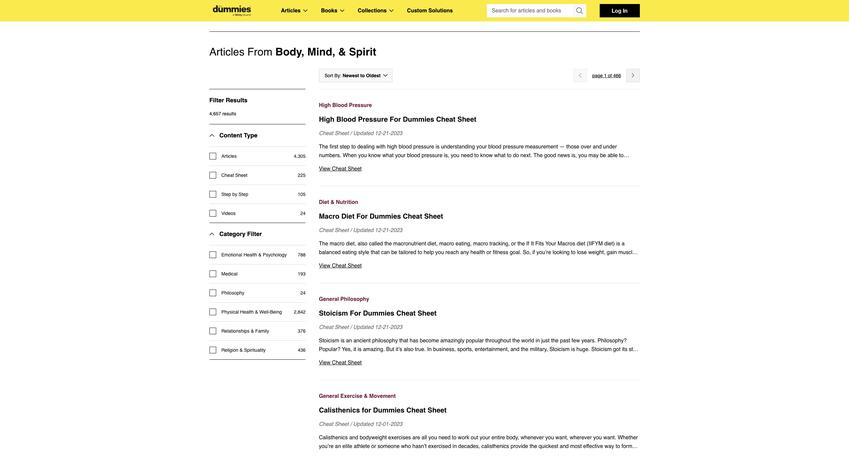 Task type: locate. For each thing, give the bounding box(es) containing it.
a inside the first step to dealing with high blood pressure is understanding your blood pressure measurement — those over and under numbers. when you know what your blood pressure is, you need to know what to do next. the good news is, you may be able to prevent high blood pressure or reduce your blood pressure by making some lifestyle changes. you also need to look for signs of resistant high blood pressure, and if you need high blood pressure medication, consult a physician to find the right medication for you.
[[525, 170, 528, 176]]

1 horizontal spatial by
[[460, 161, 465, 167]]

2 general from the top
[[319, 394, 339, 400]]

1 vertical spatial also
[[358, 241, 368, 247]]

tailored
[[399, 250, 416, 256]]

of right signs on the top
[[617, 161, 621, 167]]

& left spirit at the top left of the page
[[338, 45, 346, 58]]

1 24 from the top
[[300, 211, 306, 216]]

0 vertical spatial health
[[244, 252, 257, 258]]

step down cheat sheet
[[239, 192, 248, 197]]

you.
[[625, 170, 635, 176]]

436
[[298, 348, 306, 353]]

1 horizontal spatial eating
[[530, 258, 545, 264]]

1 vertical spatial is
[[616, 241, 620, 247]]

0 vertical spatial be
[[600, 153, 606, 159]]

making
[[467, 161, 484, 167]]

content type
[[219, 132, 257, 139]]

sheet inside "link"
[[424, 212, 443, 221]]

12- up with at left top
[[375, 130, 383, 137]]

1 vertical spatial for
[[357, 212, 368, 221]]

general inside general exercise & movement link
[[319, 394, 339, 400]]

2 vertical spatial for
[[350, 310, 361, 318]]

diet up macro
[[319, 199, 329, 205]]

your up making
[[476, 144, 487, 150]]

2 cheat sheet / updated 12-21-2023 from the top
[[319, 228, 402, 234]]

high down "high blood pressure"
[[319, 115, 334, 123]]

to right able
[[619, 153, 624, 159]]

custom solutions
[[407, 8, 453, 14]]

general up the stoicism
[[319, 296, 339, 303]]

it
[[531, 241, 534, 247]]

2 24 from the top
[[300, 290, 306, 296]]

21- down stoicism for dummies cheat sheet
[[383, 325, 390, 331]]

1 vertical spatial need
[[565, 161, 577, 167]]

1 vertical spatial cheat sheet / updated 12-21-2023
[[319, 228, 402, 234]]

by left making
[[460, 161, 465, 167]]

21- for cheat
[[383, 325, 390, 331]]

mind,
[[307, 45, 335, 58]]

called
[[369, 241, 383, 247]]

tracking,
[[490, 241, 510, 247]]

simply
[[341, 258, 356, 264]]

1 vertical spatial 21-
[[383, 228, 390, 234]]

a down changes.
[[525, 170, 528, 176]]

1 vertical spatial by
[[232, 192, 237, 197]]

2 vertical spatial 21-
[[383, 325, 390, 331]]

0 horizontal spatial by
[[232, 192, 237, 197]]

0 horizontal spatial also
[[358, 241, 368, 247]]

24 down 105
[[300, 211, 306, 216]]

1 vertical spatial high
[[319, 115, 334, 123]]

of
[[608, 73, 612, 78], [617, 161, 621, 167], [370, 267, 375, 273]]

(iifym
[[587, 241, 603, 247]]

1 vertical spatial view
[[319, 263, 330, 269]]

cheat sheet / updated 12-21-2023 for pressure
[[319, 130, 402, 137]]

1 cheat sheet / updated 12-21-2023 from the top
[[319, 130, 402, 137]]

4 / from the top
[[350, 422, 352, 428]]

health
[[471, 250, 485, 256]]

0 horizontal spatial this
[[481, 258, 489, 264]]

cheat sheet / updated 12-21-2023 for dummies
[[319, 325, 402, 331]]

1 high from the top
[[319, 102, 331, 108]]

by down cheat sheet
[[232, 192, 237, 197]]

to left the "look"
[[578, 161, 582, 167]]

2023 down stoicism for dummies cheat sheet
[[390, 325, 402, 331]]

articles for books
[[281, 8, 301, 14]]

optimal
[[583, 267, 600, 273]]

solutions
[[429, 8, 453, 14]]

be inside the macro diet, also called the macronutrient diet, macro eating, macro tracking, or the if it fits your macros diet (iifym diet) is a balanced eating style that can be tailored to help you reach any health or fitness goal. so, if you're looking to lose weight, gain muscle, get fit, or simply feel stronger and more focused throughout the day, this evidence-based eating plan has you covered. on this program, you track the amount of protein, carbohydrate, and fat you consume each day to reach personalized targets for optimal health.
[[391, 250, 397, 256]]

reach down based
[[510, 267, 524, 273]]

1 vertical spatial pressure
[[358, 115, 388, 123]]

2 vertical spatial of
[[370, 267, 375, 273]]

is left understanding at the top
[[436, 144, 440, 150]]

3 view cheat sheet from the top
[[319, 360, 362, 366]]

1 view from the top
[[319, 166, 330, 172]]

that
[[371, 250, 380, 256]]

3 2023 from the top
[[390, 325, 402, 331]]

for right the "look"
[[595, 161, 602, 167]]

signs
[[603, 161, 615, 167]]

21- up with at left top
[[383, 130, 390, 137]]

custom solutions link
[[407, 6, 453, 15]]

this up each
[[481, 258, 489, 264]]

Search for articles and books text field
[[487, 4, 574, 17]]

if down reduce
[[401, 170, 404, 176]]

12- for for
[[375, 422, 383, 428]]

general for stoicism for dummies cheat sheet
[[319, 296, 339, 303]]

health for emotional
[[244, 252, 257, 258]]

1 horizontal spatial is,
[[572, 153, 577, 159]]

open book categories image
[[340, 9, 344, 12]]

general
[[319, 296, 339, 303], [319, 394, 339, 400]]

macro left eating,
[[439, 241, 454, 247]]

to up making
[[474, 153, 479, 159]]

0 vertical spatial eating
[[342, 250, 357, 256]]

is,
[[444, 153, 449, 159], [572, 153, 577, 159]]

0 horizontal spatial if
[[401, 170, 404, 176]]

spirit
[[349, 45, 376, 58]]

2,842
[[294, 310, 306, 315]]

21-
[[383, 130, 390, 137], [383, 228, 390, 234], [383, 325, 390, 331]]

3 21- from the top
[[383, 325, 390, 331]]

0 vertical spatial high
[[319, 102, 331, 108]]

2 vertical spatial view cheat sheet
[[319, 360, 362, 366]]

1 vertical spatial be
[[391, 250, 397, 256]]

24
[[300, 211, 306, 216], [300, 290, 306, 296]]

2 high from the top
[[319, 115, 334, 123]]

the up "balanced"
[[319, 241, 328, 247]]

know up some on the top
[[480, 153, 493, 159]]

1 vertical spatial view cheat sheet link
[[319, 262, 640, 270]]

each
[[481, 267, 493, 273]]

for inside the stoicism for dummies cheat sheet link
[[350, 310, 361, 318]]

1 horizontal spatial this
[[609, 258, 617, 264]]

your right reduce
[[411, 161, 421, 167]]

a up 'muscle,'
[[622, 241, 625, 247]]

the left the 'if'
[[518, 241, 525, 247]]

the inside the macro diet, also called the macronutrient diet, macro eating, macro tracking, or the if it fits your macros diet (iifym diet) is a balanced eating style that can be tailored to help you reach any health or fitness goal. so, if you're looking to lose weight, gain muscle, get fit, or simply feel stronger and more focused throughout the day, this evidence-based eating plan has you covered. on this program, you track the amount of protein, carbohydrate, and fat you consume each day to reach personalized targets for optimal health.
[[319, 241, 328, 247]]

also inside the first step to dealing with high blood pressure is understanding your blood pressure measurement — those over and under numbers. when you know what your blood pressure is, you need to know what to do next. the good news is, you may be able to prevent high blood pressure or reduce your blood pressure by making some lifestyle changes. you also need to look for signs of resistant high blood pressure, and if you need high blood pressure medication, consult a physician to find the right medication for you.
[[553, 161, 563, 167]]

1 vertical spatial a
[[622, 241, 625, 247]]

1 2023 from the top
[[390, 130, 402, 137]]

0 horizontal spatial diet
[[319, 199, 329, 205]]

0 vertical spatial view
[[319, 166, 330, 172]]

4 12- from the top
[[375, 422, 383, 428]]

is right diet)
[[616, 241, 620, 247]]

stoicism for dummies cheat sheet
[[319, 310, 437, 318]]

day
[[494, 267, 503, 273]]

you down reduce
[[405, 170, 414, 176]]

1 macro from the left
[[330, 241, 345, 247]]

general inside the "general philosophy" link
[[319, 296, 339, 303]]

blood for high blood pressure
[[332, 102, 348, 108]]

1 12- from the top
[[375, 130, 383, 137]]

if inside the macro diet, also called the macronutrient diet, macro eating, macro tracking, or the if it fits your macros diet (iifym diet) is a balanced eating style that can be tailored to help you reach any health or fitness goal. so, if you're looking to lose weight, gain muscle, get fit, or simply feel stronger and more focused throughout the day, this evidence-based eating plan has you covered. on this program, you track the amount of protein, carbohydrate, and fat you consume each day to reach personalized targets for optimal health.
[[532, 250, 535, 256]]

blood
[[399, 144, 412, 150], [488, 144, 501, 150], [407, 153, 420, 159], [350, 161, 363, 167], [423, 161, 436, 167], [352, 170, 365, 176], [440, 170, 454, 176]]

stronger
[[368, 258, 388, 264]]

cheat sheet / updated 12-21-2023 up called
[[319, 228, 402, 234]]

1 updated from the top
[[353, 130, 373, 137]]

consult
[[506, 170, 523, 176]]

updated for for
[[353, 422, 373, 428]]

view cheat sheet link for cheat
[[319, 165, 640, 173]]

the down simply
[[342, 267, 350, 273]]

1 21- from the top
[[383, 130, 390, 137]]

21- for for
[[383, 130, 390, 137]]

2023 for diet
[[390, 228, 402, 234]]

1 vertical spatial articles
[[209, 45, 244, 58]]

and up may
[[593, 144, 602, 150]]

log
[[612, 7, 621, 14]]

updated down stoicism for dummies cheat sheet
[[353, 325, 373, 331]]

of inside the macro diet, also called the macronutrient diet, macro eating, macro tracking, or the if it fits your macros diet (iifym diet) is a balanced eating style that can be tailored to help you reach any health or fitness goal. so, if you're looking to lose weight, gain muscle, get fit, or simply feel stronger and more focused throughout the day, this evidence-based eating plan has you covered. on this program, you track the amount of protein, carbohydrate, and fat you consume each day to reach personalized targets for optimal health.
[[370, 267, 375, 273]]

/
[[350, 130, 352, 137], [350, 228, 352, 234], [350, 325, 352, 331], [350, 422, 352, 428]]

group
[[487, 4, 586, 17]]

the
[[319, 144, 328, 150], [534, 153, 543, 159], [319, 241, 328, 247]]

pressure up the 'dealing'
[[358, 115, 388, 123]]

cheat
[[436, 115, 456, 123], [319, 130, 333, 137], [332, 166, 346, 172], [221, 173, 234, 178], [403, 212, 422, 221], [319, 228, 333, 234], [332, 263, 346, 269], [396, 310, 416, 318], [319, 325, 333, 331], [332, 360, 346, 366], [406, 407, 426, 415], [319, 422, 333, 428]]

covered.
[[578, 258, 598, 264]]

4 2023 from the top
[[390, 422, 402, 428]]

2 vertical spatial view cheat sheet link
[[319, 359, 640, 367]]

for inside 'link'
[[362, 407, 371, 415]]

what
[[382, 153, 394, 159], [494, 153, 506, 159]]

0 vertical spatial need
[[461, 153, 473, 159]]

0 vertical spatial the
[[319, 144, 328, 150]]

/ down nutrition
[[350, 228, 352, 234]]

sheet
[[457, 115, 476, 123], [335, 130, 349, 137], [348, 166, 362, 172], [235, 173, 247, 178], [424, 212, 443, 221], [335, 228, 349, 234], [348, 263, 362, 269], [418, 310, 437, 318], [335, 325, 349, 331], [348, 360, 362, 366], [428, 407, 447, 415], [335, 422, 349, 428]]

blood down "high blood pressure"
[[336, 115, 356, 123]]

for inside high blood pressure for dummies cheat sheet link
[[390, 115, 401, 123]]

0 vertical spatial view cheat sheet
[[319, 166, 362, 172]]

2023 down high blood pressure for dummies cheat sheet
[[390, 130, 402, 137]]

3 / from the top
[[350, 325, 352, 331]]

2 / from the top
[[350, 228, 352, 234]]

to left find
[[553, 170, 557, 176]]

/ down calisthenics
[[350, 422, 352, 428]]

24 for philosophy
[[300, 290, 306, 296]]

a
[[525, 170, 528, 176], [622, 241, 625, 247]]

updated for blood
[[353, 130, 373, 137]]

step up videos
[[221, 192, 231, 197]]

0 vertical spatial general
[[319, 296, 339, 303]]

you
[[358, 153, 367, 159], [451, 153, 459, 159], [578, 153, 587, 159], [405, 170, 414, 176], [435, 250, 444, 256], [568, 258, 576, 264], [319, 267, 328, 273], [448, 267, 457, 273]]

get
[[319, 258, 326, 264]]

for inside the macro diet, also called the macronutrient diet, macro eating, macro tracking, or the if it fits your macros diet (iifym diet) is a balanced eating style that can be tailored to help you reach any health or fitness goal. so, if you're looking to lose weight, gain muscle, get fit, or simply feel stronger and more focused throughout the day, this evidence-based eating plan has you covered. on this program, you track the amount of protein, carbohydrate, and fat you consume each day to reach personalized targets for optimal health.
[[575, 267, 581, 273]]

reach
[[446, 250, 459, 256], [510, 267, 524, 273]]

&
[[338, 45, 346, 58], [331, 199, 334, 205], [258, 252, 262, 258], [255, 310, 258, 315], [251, 329, 254, 334], [240, 348, 243, 353], [364, 394, 368, 400]]

you down the 'dealing'
[[358, 153, 367, 159]]

know down with at left top
[[368, 153, 381, 159]]

2 view cheat sheet from the top
[[319, 263, 362, 269]]

what up some on the top
[[494, 153, 506, 159]]

3 cheat sheet / updated 12-21-2023 from the top
[[319, 325, 402, 331]]

1 horizontal spatial step
[[239, 192, 248, 197]]

physical health & well-being
[[221, 310, 282, 315]]

0 horizontal spatial need
[[415, 170, 427, 176]]

0 horizontal spatial a
[[525, 170, 528, 176]]

1 horizontal spatial reach
[[510, 267, 524, 273]]

1 vertical spatial your
[[395, 153, 406, 159]]

0 vertical spatial articles
[[281, 8, 301, 14]]

1 horizontal spatial what
[[494, 153, 506, 159]]

2 horizontal spatial macro
[[473, 241, 488, 247]]

0 horizontal spatial eating
[[342, 250, 357, 256]]

you down the get
[[319, 267, 328, 273]]

calisthenics for dummies cheat sheet
[[319, 407, 447, 415]]

1 horizontal spatial need
[[461, 153, 473, 159]]

to
[[360, 73, 365, 78], [351, 144, 356, 150], [474, 153, 479, 159], [507, 153, 512, 159], [619, 153, 624, 159], [578, 161, 582, 167], [553, 170, 557, 176], [418, 250, 422, 256], [571, 250, 576, 256], [504, 267, 509, 273]]

lifestyle
[[500, 161, 518, 167]]

12-
[[375, 130, 383, 137], [375, 228, 383, 234], [375, 325, 383, 331], [375, 422, 383, 428]]

1 horizontal spatial your
[[411, 161, 421, 167]]

high blood pressure
[[319, 102, 372, 108]]

be
[[600, 153, 606, 159], [391, 250, 397, 256]]

of inside button
[[608, 73, 612, 78]]

articles left "from"
[[209, 45, 244, 58]]

eating up simply
[[342, 250, 357, 256]]

1 vertical spatial blood
[[336, 115, 356, 123]]

2 horizontal spatial need
[[565, 161, 577, 167]]

fits
[[535, 241, 544, 247]]

filter up emotional health & psychology
[[247, 231, 262, 238]]

view cheat sheet link for sheet
[[319, 262, 640, 270]]

0 vertical spatial blood
[[332, 102, 348, 108]]

focused
[[413, 258, 432, 264]]

general up calisthenics
[[319, 394, 339, 400]]

2023 down calisthenics for dummies cheat sheet
[[390, 422, 402, 428]]

pressure
[[413, 144, 434, 150], [503, 144, 524, 150], [422, 153, 443, 159], [365, 161, 385, 167], [437, 161, 458, 167], [455, 170, 476, 176]]

cheat sheet / updated 12-21-2023 up the 'dealing'
[[319, 130, 402, 137]]

your up reduce
[[395, 153, 406, 159]]

you down understanding at the top
[[451, 153, 459, 159]]

1 horizontal spatial filter
[[247, 231, 262, 238]]

philosophy up "physical"
[[221, 290, 244, 296]]

relationships & family
[[221, 329, 269, 334]]

2 view from the top
[[319, 263, 330, 269]]

2 this from the left
[[609, 258, 617, 264]]

1 horizontal spatial is
[[616, 241, 620, 247]]

0 horizontal spatial of
[[370, 267, 375, 273]]

collections
[[358, 8, 387, 14]]

is inside the macro diet, also called the macronutrient diet, macro eating, macro tracking, or the if it fits your macros diet (iifym diet) is a balanced eating style that can be tailored to help you reach any health or fitness goal. so, if you're looking to lose weight, gain muscle, get fit, or simply feel stronger and more focused throughout the day, this evidence-based eating plan has you covered. on this program, you track the amount of protein, carbohydrate, and fat you consume each day to reach personalized targets for optimal health.
[[616, 241, 620, 247]]

0 vertical spatial 21-
[[383, 130, 390, 137]]

2 vertical spatial articles
[[221, 154, 237, 159]]

1 view cheat sheet from the top
[[319, 166, 362, 172]]

gain
[[607, 250, 617, 256]]

24 down 193 on the left
[[300, 290, 306, 296]]

general exercise & movement link
[[319, 392, 640, 401]]

you right fat
[[448, 267, 457, 273]]

for up the cheat sheet / updated 12-01-2023
[[362, 407, 371, 415]]

1 horizontal spatial diet
[[341, 212, 355, 221]]

also up find
[[553, 161, 563, 167]]

is, down the those
[[572, 153, 577, 159]]

and
[[593, 144, 602, 150], [391, 170, 400, 176], [389, 258, 398, 264], [430, 267, 439, 273]]

1 general from the top
[[319, 296, 339, 303]]

and down 'can'
[[389, 258, 398, 264]]

105
[[298, 192, 306, 197]]

is inside the first step to dealing with high blood pressure is understanding your blood pressure measurement — those over and under numbers. when you know what your blood pressure is, you need to know what to do next. the good news is, you may be able to prevent high blood pressure or reduce your blood pressure by making some lifestyle changes. you also need to look for signs of resistant high blood pressure, and if you need high blood pressure medication, consult a physician to find the right medication for you.
[[436, 144, 440, 150]]

788
[[298, 252, 306, 258]]

updated for for
[[353, 325, 373, 331]]

1 vertical spatial of
[[617, 161, 621, 167]]

0 vertical spatial is
[[436, 144, 440, 150]]

high down the "sort"
[[319, 102, 331, 108]]

12- down calisthenics for dummies cheat sheet
[[375, 422, 383, 428]]

0 horizontal spatial diet,
[[346, 241, 356, 247]]

health right "physical"
[[240, 310, 254, 315]]

also inside the macro diet, also called the macronutrient diet, macro eating, macro tracking, or the if it fits your macros diet (iifym diet) is a balanced eating style that can be tailored to help you reach any health or fitness goal. so, if you're looking to lose weight, gain muscle, get fit, or simply feel stronger and more focused throughout the day, this evidence-based eating plan has you covered. on this program, you track the amount of protein, carbohydrate, and fat you consume each day to reach personalized targets for optimal health.
[[358, 241, 368, 247]]

2 vertical spatial view
[[319, 360, 330, 366]]

2 is, from the left
[[572, 153, 577, 159]]

0 vertical spatial filter
[[209, 97, 224, 104]]

you
[[543, 161, 552, 167]]

blood down by:
[[332, 102, 348, 108]]

of down stronger
[[370, 267, 375, 273]]

2 view cheat sheet link from the top
[[319, 262, 640, 270]]

225
[[298, 173, 306, 178]]

2 12- from the top
[[375, 228, 383, 234]]

macro up "balanced"
[[330, 241, 345, 247]]

1 horizontal spatial diet,
[[428, 241, 438, 247]]

1 vertical spatial view cheat sheet
[[319, 263, 362, 269]]

2 2023 from the top
[[390, 228, 402, 234]]

1 horizontal spatial of
[[608, 73, 612, 78]]

3 view from the top
[[319, 360, 330, 366]]

12- up called
[[375, 228, 383, 234]]

4 updated from the top
[[353, 422, 373, 428]]

updated left '01-'
[[353, 422, 373, 428]]

or left reduce
[[387, 161, 392, 167]]

open article categories image
[[303, 9, 308, 12]]

for inside macro diet for dummies cheat sheet "link"
[[357, 212, 368, 221]]

to left help
[[418, 250, 422, 256]]

in
[[623, 7, 628, 14]]

1 view cheat sheet link from the top
[[319, 165, 640, 173]]

diet
[[577, 241, 585, 247]]

0 horizontal spatial macro
[[330, 241, 345, 247]]

2 21- from the top
[[383, 228, 390, 234]]

1 horizontal spatial a
[[622, 241, 625, 247]]

1 horizontal spatial if
[[532, 250, 535, 256]]

evidence-
[[491, 258, 514, 264]]

prevent
[[319, 161, 337, 167]]

0 vertical spatial by
[[460, 161, 465, 167]]

articles from body, mind, & spirit
[[209, 45, 376, 58]]

2 vertical spatial the
[[319, 241, 328, 247]]

be right 'can'
[[391, 250, 397, 256]]

stoicism for dummies cheat sheet link
[[319, 309, 640, 319]]

0 vertical spatial of
[[608, 73, 612, 78]]

—
[[560, 144, 565, 150]]

cheat inside 'link'
[[406, 407, 426, 415]]

you right help
[[435, 250, 444, 256]]

throughout
[[434, 258, 459, 264]]

2 updated from the top
[[353, 228, 373, 234]]

high for high blood pressure for dummies cheat sheet
[[319, 115, 334, 123]]

be right may
[[600, 153, 606, 159]]

0 horizontal spatial know
[[368, 153, 381, 159]]

the for high blood pressure for dummies cheat sheet
[[319, 144, 328, 150]]

2 vertical spatial need
[[415, 170, 427, 176]]

0 vertical spatial a
[[525, 170, 528, 176]]

news
[[558, 153, 570, 159]]

diet, up help
[[428, 241, 438, 247]]

what down with at left top
[[382, 153, 394, 159]]

4,657 results
[[209, 111, 236, 116]]

based
[[514, 258, 528, 264]]

macro diet for dummies cheat sheet link
[[319, 211, 640, 222]]

0 horizontal spatial is,
[[444, 153, 449, 159]]

1 / from the top
[[350, 130, 352, 137]]

pressure for high blood pressure
[[349, 102, 372, 108]]

0 vertical spatial cheat sheet / updated 12-21-2023
[[319, 130, 402, 137]]

if right the so, at the right of page
[[532, 250, 535, 256]]

diet down nutrition
[[341, 212, 355, 221]]

1 horizontal spatial macro
[[439, 241, 454, 247]]

1 what from the left
[[382, 153, 394, 159]]

3 updated from the top
[[353, 325, 373, 331]]

results
[[226, 97, 248, 104]]

3 12- from the top
[[375, 325, 383, 331]]

0 vertical spatial also
[[553, 161, 563, 167]]

do
[[513, 153, 519, 159]]

21- down the macro diet for dummies cheat sheet at the top
[[383, 228, 390, 234]]

filter up 4,657
[[209, 97, 224, 104]]

2 vertical spatial cheat sheet / updated 12-21-2023
[[319, 325, 402, 331]]

1 horizontal spatial also
[[553, 161, 563, 167]]

cheat sheet / updated 12-21-2023
[[319, 130, 402, 137], [319, 228, 402, 234], [319, 325, 402, 331]]

the right find
[[569, 170, 577, 176]]

of right 1
[[608, 73, 612, 78]]

diet & nutrition
[[319, 199, 358, 205]]

help
[[424, 250, 434, 256]]

0 horizontal spatial is
[[436, 144, 440, 150]]

or inside the first step to dealing with high blood pressure is understanding your blood pressure measurement — those over and under numbers. when you know what your blood pressure is, you need to know what to do next. the good news is, you may be able to prevent high blood pressure or reduce your blood pressure by making some lifestyle changes. you also need to look for signs of resistant high blood pressure, and if you need high blood pressure medication, consult a physician to find the right medication for you.
[[387, 161, 392, 167]]

2023 up macronutrient
[[390, 228, 402, 234]]

eating,
[[456, 241, 472, 247]]

you're
[[537, 250, 551, 256]]

1 know from the left
[[368, 153, 381, 159]]

1 horizontal spatial be
[[600, 153, 606, 159]]

blood
[[332, 102, 348, 108], [336, 115, 356, 123]]

filter inside dropdown button
[[247, 231, 262, 238]]

you down over
[[578, 153, 587, 159]]

1 horizontal spatial philosophy
[[340, 296, 369, 303]]

cheat sheet / updated 12-21-2023 down stoicism for dummies cheat sheet
[[319, 325, 402, 331]]

1 vertical spatial health
[[240, 310, 254, 315]]

0 vertical spatial view cheat sheet link
[[319, 165, 640, 173]]

0 vertical spatial for
[[390, 115, 401, 123]]

updated up the 'dealing'
[[353, 130, 373, 137]]

also up style
[[358, 241, 368, 247]]

medication
[[590, 170, 616, 176]]

category filter
[[219, 231, 262, 238]]

0 vertical spatial 24
[[300, 211, 306, 216]]

0 horizontal spatial be
[[391, 250, 397, 256]]

category filter button
[[209, 223, 262, 245]]

right
[[578, 170, 588, 176]]

updated up called
[[353, 228, 373, 234]]

0 vertical spatial if
[[401, 170, 404, 176]]

view for high blood pressure for dummies cheat sheet
[[319, 166, 330, 172]]

0 horizontal spatial philosophy
[[221, 290, 244, 296]]

general for calisthenics for dummies cheat sheet
[[319, 394, 339, 400]]



Task type: describe. For each thing, give the bounding box(es) containing it.
view for macro diet for dummies cheat sheet
[[319, 263, 330, 269]]

view cheat sheet for high
[[319, 166, 362, 172]]

feel
[[358, 258, 367, 264]]

or right fit, at the bottom left of page
[[335, 258, 340, 264]]

be inside the first step to dealing with high blood pressure is understanding your blood pressure measurement — those over and under numbers. when you know what your blood pressure is, you need to know what to do next. the good news is, you may be able to prevent high blood pressure or reduce your blood pressure by making some lifestyle changes. you also need to look for signs of resistant high blood pressure, and if you need high blood pressure medication, consult a physician to find the right medication for you.
[[600, 153, 606, 159]]

health.
[[601, 267, 618, 273]]

physical
[[221, 310, 239, 315]]

high blood pressure for dummies cheat sheet
[[319, 115, 476, 123]]

2 macro from the left
[[439, 241, 454, 247]]

step by step
[[221, 192, 248, 197]]

high for high blood pressure
[[319, 102, 331, 108]]

by:
[[335, 73, 341, 78]]

& right 'exercise'
[[364, 394, 368, 400]]

0 vertical spatial reach
[[446, 250, 459, 256]]

program,
[[618, 258, 640, 264]]

to left lose
[[571, 250, 576, 256]]

macros
[[558, 241, 575, 247]]

or right health
[[487, 250, 491, 256]]

when
[[343, 153, 357, 159]]

diet & nutrition link
[[319, 198, 640, 207]]

view cheat sheet for stoicism
[[319, 360, 362, 366]]

to left oldest on the left
[[360, 73, 365, 78]]

1 is, from the left
[[444, 153, 449, 159]]

page 1 of 466 button
[[592, 72, 621, 80]]

high blood pressure for dummies cheat sheet link
[[319, 114, 640, 124]]

sort by: newest to oldest
[[325, 73, 381, 78]]

& left family
[[251, 329, 254, 334]]

your
[[545, 241, 556, 247]]

newest
[[343, 73, 359, 78]]

cheat sheet / updated 12-21-2023 for for
[[319, 228, 402, 234]]

4,305
[[294, 154, 306, 159]]

or up goal.
[[511, 241, 516, 247]]

1 step from the left
[[221, 192, 231, 197]]

view cheat sheet for macro
[[319, 263, 362, 269]]

diet inside "link"
[[341, 212, 355, 221]]

& left psychology
[[258, 252, 262, 258]]

view for stoicism for dummies cheat sheet
[[319, 360, 330, 366]]

1
[[604, 73, 607, 78]]

2 diet, from the left
[[428, 241, 438, 247]]

/ for blood
[[350, 130, 352, 137]]

2 horizontal spatial your
[[476, 144, 487, 150]]

results
[[222, 111, 236, 116]]

day,
[[470, 258, 479, 264]]

dummies inside 'link'
[[373, 407, 404, 415]]

books
[[321, 8, 337, 14]]

466
[[613, 73, 621, 78]]

1 this from the left
[[481, 258, 489, 264]]

cheat inside "link"
[[403, 212, 422, 221]]

updated for diet
[[353, 228, 373, 234]]

to right step
[[351, 144, 356, 150]]

find
[[559, 170, 568, 176]]

any
[[460, 250, 469, 256]]

religion & spirituality
[[221, 348, 266, 353]]

dummies inside "link"
[[370, 212, 401, 221]]

to left do
[[507, 153, 512, 159]]

2023 for for
[[390, 422, 402, 428]]

targets
[[557, 267, 574, 273]]

emotional health & psychology
[[221, 252, 287, 258]]

of inside the first step to dealing with high blood pressure is understanding your blood pressure measurement — those over and under numbers. when you know what your blood pressure is, you need to know what to do next. the good news is, you may be able to prevent high blood pressure or reduce your blood pressure by making some lifestyle changes. you also need to look for signs of resistant high blood pressure, and if you need high blood pressure medication, consult a physician to find the right medication for you.
[[617, 161, 621, 167]]

a inside the macro diet, also called the macronutrient diet, macro eating, macro tracking, or the if it fits your macros diet (iifym diet) is a balanced eating style that can be tailored to help you reach any health or fitness goal. so, if you're looking to lose weight, gain muscle, get fit, or simply feel stronger and more focused throughout the day, this evidence-based eating plan has you covered. on this program, you track the amount of protein, carbohydrate, and fat you consume each day to reach personalized targets for optimal health.
[[622, 241, 625, 247]]

calisthenics for dummies cheat sheet link
[[319, 406, 640, 416]]

amount
[[351, 267, 369, 273]]

protein,
[[376, 267, 394, 273]]

medical
[[221, 271, 238, 277]]

cheat sheet / updated 12-01-2023
[[319, 422, 402, 428]]

4,657
[[209, 111, 221, 116]]

1 diet, from the left
[[346, 241, 356, 247]]

videos
[[221, 211, 236, 216]]

& up macro
[[331, 199, 334, 205]]

/ for for
[[350, 422, 352, 428]]

nutrition
[[336, 199, 358, 205]]

0 vertical spatial diet
[[319, 199, 329, 205]]

you right has
[[568, 258, 576, 264]]

if inside the first step to dealing with high blood pressure is understanding your blood pressure measurement — those over and under numbers. when you know what your blood pressure is, you need to know what to do next. the good news is, you may be able to prevent high blood pressure or reduce your blood pressure by making some lifestyle changes. you also need to look for signs of resistant high blood pressure, and if you need high blood pressure medication, consult a physician to find the right medication for you.
[[401, 170, 404, 176]]

the inside the first step to dealing with high blood pressure is understanding your blood pressure measurement — those over and under numbers. when you know what your blood pressure is, you need to know what to do next. the good news is, you may be able to prevent high blood pressure or reduce your blood pressure by making some lifestyle changes. you also need to look for signs of resistant high blood pressure, and if you need high blood pressure medication, consult a physician to find the right medication for you.
[[569, 170, 577, 176]]

2 know from the left
[[480, 153, 493, 159]]

& left the well-
[[255, 310, 258, 315]]

fitness
[[493, 250, 508, 256]]

24 for videos
[[300, 211, 306, 216]]

balanced
[[319, 250, 341, 256]]

the up 'can'
[[384, 241, 392, 247]]

general philosophy
[[319, 296, 369, 303]]

from
[[247, 45, 272, 58]]

1 vertical spatial philosophy
[[340, 296, 369, 303]]

health for physical
[[240, 310, 254, 315]]

0 horizontal spatial filter
[[209, 97, 224, 104]]

carbohydrate,
[[396, 267, 429, 273]]

pressure for high blood pressure for dummies cheat sheet
[[358, 115, 388, 123]]

& right religion
[[240, 348, 243, 353]]

calisthenics
[[319, 407, 360, 415]]

logo image
[[209, 5, 254, 16]]

0 vertical spatial philosophy
[[221, 290, 244, 296]]

and down reduce
[[391, 170, 400, 176]]

cookie consent banner dialog
[[0, 432, 849, 457]]

blood for high blood pressure for dummies cheat sheet
[[336, 115, 356, 123]]

3 view cheat sheet link from the top
[[319, 359, 640, 367]]

by inside the first step to dealing with high blood pressure is understanding your blood pressure measurement — those over and under numbers. when you know what your blood pressure is, you need to know what to do next. the good news is, you may be able to prevent high blood pressure or reduce your blood pressure by making some lifestyle changes. you also need to look for signs of resistant high blood pressure, and if you need high blood pressure medication, consult a physician to find the right medication for you.
[[460, 161, 465, 167]]

21- for dummies
[[383, 228, 390, 234]]

category
[[219, 231, 246, 238]]

193
[[298, 271, 306, 277]]

for left you.
[[617, 170, 624, 176]]

3 macro from the left
[[473, 241, 488, 247]]

those
[[566, 144, 579, 150]]

page 1 of 466
[[592, 73, 621, 78]]

2023 for for
[[390, 325, 402, 331]]

track
[[329, 267, 341, 273]]

articles for 4,305
[[221, 154, 237, 159]]

may
[[589, 153, 599, 159]]

1 vertical spatial the
[[534, 153, 543, 159]]

type
[[244, 132, 257, 139]]

12- for diet
[[375, 228, 383, 234]]

0 horizontal spatial your
[[395, 153, 406, 159]]

1 vertical spatial eating
[[530, 258, 545, 264]]

the for macro diet for dummies cheat sheet
[[319, 241, 328, 247]]

general philosophy link
[[319, 295, 640, 304]]

/ for diet
[[350, 228, 352, 234]]

open collections list image
[[389, 9, 394, 12]]

macro diet for dummies cheat sheet
[[319, 212, 443, 221]]

able
[[608, 153, 618, 159]]

family
[[255, 329, 269, 334]]

sheet inside 'link'
[[428, 407, 447, 415]]

macronutrient
[[393, 241, 426, 247]]

12- for blood
[[375, 130, 383, 137]]

and left fat
[[430, 267, 439, 273]]

stoicism
[[319, 310, 348, 318]]

2 vertical spatial your
[[411, 161, 421, 167]]

2023 for blood
[[390, 130, 402, 137]]

resistant
[[319, 170, 339, 176]]

on
[[600, 258, 607, 264]]

2 step from the left
[[239, 192, 248, 197]]

1 vertical spatial reach
[[510, 267, 524, 273]]

first
[[330, 144, 338, 150]]

reduce
[[393, 161, 409, 167]]

2 what from the left
[[494, 153, 506, 159]]

376
[[298, 329, 306, 334]]

oldest
[[366, 73, 381, 78]]

12- for for
[[375, 325, 383, 331]]

step
[[340, 144, 350, 150]]

changes.
[[520, 161, 541, 167]]

relationships
[[221, 329, 250, 334]]

to right day
[[504, 267, 509, 273]]

so,
[[523, 250, 531, 256]]

spirituality
[[244, 348, 266, 353]]

physician
[[529, 170, 551, 176]]

high blood pressure link
[[319, 101, 640, 110]]

cheat sheet
[[221, 173, 247, 178]]

with
[[376, 144, 386, 150]]

movement
[[369, 394, 396, 400]]

measurement
[[525, 144, 558, 150]]

diet)
[[604, 241, 615, 247]]

/ for for
[[350, 325, 352, 331]]

the down any
[[461, 258, 468, 264]]



Task type: vqa. For each thing, say whether or not it's contained in the screenshot.
Relationships
yes



